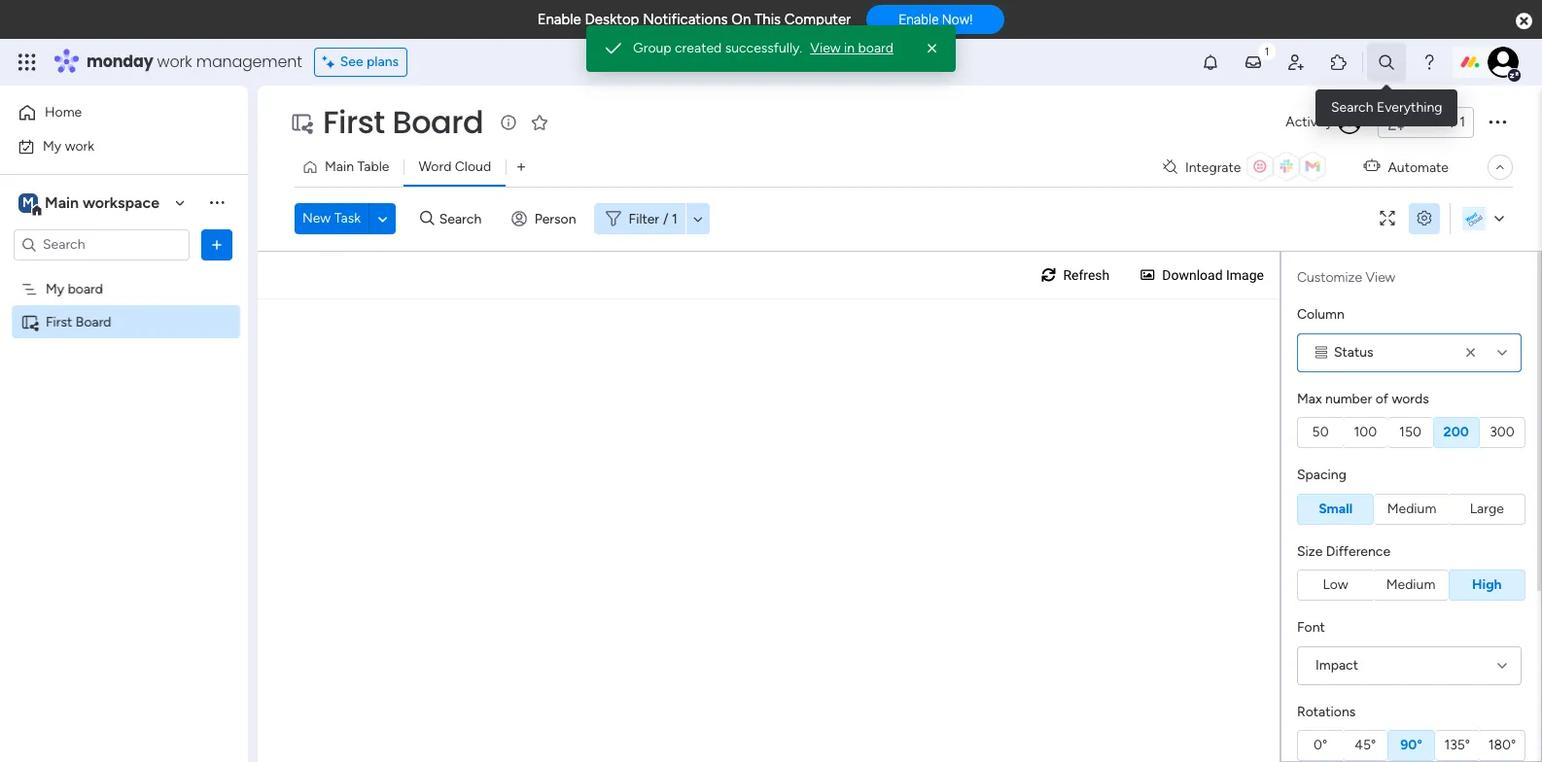 Task type: describe. For each thing, give the bounding box(es) containing it.
now!
[[942, 12, 973, 27]]

work for my
[[65, 138, 94, 154]]

max
[[1297, 390, 1322, 407]]

100 button
[[1343, 417, 1388, 448]]

low
[[1323, 577, 1349, 593]]

words
[[1392, 390, 1429, 407]]

workspace
[[83, 193, 160, 212]]

cloud
[[455, 159, 491, 175]]

size
[[1297, 543, 1323, 560]]

my work
[[43, 138, 94, 154]]

medium button for size difference
[[1374, 570, 1449, 601]]

difference
[[1326, 543, 1391, 560]]

apps image
[[1330, 53, 1349, 72]]

new task
[[302, 210, 361, 227]]

filter / 1
[[629, 211, 678, 227]]

100
[[1354, 424, 1377, 441]]

1 image
[[1259, 40, 1276, 62]]

invite / 1 button
[[1378, 107, 1474, 138]]

on
[[732, 11, 751, 28]]

activity
[[1286, 114, 1333, 130]]

notifications image
[[1201, 53, 1221, 72]]

customize
[[1297, 269, 1363, 286]]

90° button
[[1388, 730, 1435, 762]]

column
[[1297, 306, 1345, 323]]

0 vertical spatial options image
[[1486, 110, 1509, 133]]

invite
[[1414, 114, 1448, 130]]

activity button
[[1278, 107, 1370, 138]]

customize view
[[1297, 269, 1396, 286]]

work for monday
[[157, 51, 192, 73]]

group created successfully. view in board
[[633, 40, 894, 56]]

200
[[1444, 424, 1469, 441]]

help image
[[1420, 53, 1439, 72]]

word
[[419, 159, 452, 175]]

word cloud
[[419, 159, 491, 175]]

automate
[[1388, 159, 1449, 176]]

impact
[[1316, 657, 1359, 674]]

of
[[1376, 390, 1389, 407]]

300
[[1490, 424, 1515, 441]]

0° button
[[1297, 730, 1343, 762]]

filter
[[629, 211, 659, 227]]

person button
[[504, 203, 588, 234]]

integrate
[[1185, 159, 1241, 176]]

number
[[1326, 390, 1372, 407]]

/ for invite
[[1451, 114, 1457, 130]]

main workspace
[[45, 193, 160, 212]]

low button
[[1297, 570, 1374, 601]]

m
[[22, 194, 34, 211]]

90°
[[1401, 737, 1423, 754]]

arrow down image
[[686, 207, 710, 230]]

search
[[1331, 99, 1374, 116]]

v2 status outline image
[[1316, 346, 1328, 359]]

inbox image
[[1244, 53, 1263, 72]]

close image
[[923, 39, 942, 58]]

alert containing group created successfully.
[[586, 25, 956, 72]]

0 horizontal spatial first
[[46, 314, 72, 330]]

invite / 1
[[1414, 114, 1466, 130]]

small
[[1319, 500, 1353, 517]]

see plans button
[[314, 48, 408, 77]]

font
[[1297, 620, 1325, 636]]

medium for spacing
[[1388, 500, 1437, 517]]

main table button
[[295, 152, 404, 183]]

0°
[[1314, 737, 1328, 754]]

/ for filter
[[663, 211, 669, 227]]

max number of words
[[1297, 390, 1429, 407]]

this
[[755, 11, 781, 28]]

everything
[[1377, 99, 1443, 116]]

in
[[844, 40, 855, 56]]

monday
[[87, 51, 153, 73]]

small button
[[1297, 494, 1375, 525]]

enable now! button
[[867, 5, 1005, 34]]

board inside alert
[[858, 40, 894, 56]]

medium for size difference
[[1387, 577, 1436, 593]]

300 button
[[1480, 417, 1526, 448]]

135° button
[[1435, 730, 1480, 762]]

group
[[633, 40, 672, 56]]

1 vertical spatial shareable board image
[[20, 313, 39, 331]]

enable desktop notifications on this computer
[[537, 11, 851, 28]]

enable now!
[[899, 12, 973, 27]]

high
[[1473, 577, 1502, 593]]

180° button
[[1480, 730, 1526, 762]]

First Board field
[[318, 100, 489, 144]]

view inside alert
[[810, 40, 841, 56]]

open full screen image
[[1372, 212, 1403, 226]]

my for my work
[[43, 138, 61, 154]]

135°
[[1445, 737, 1471, 754]]

workspace options image
[[207, 193, 227, 212]]

created
[[675, 40, 722, 56]]

monday work management
[[87, 51, 302, 73]]

high button
[[1449, 570, 1526, 601]]

add view image
[[517, 160, 525, 175]]

50
[[1313, 424, 1329, 441]]

enable for enable now!
[[899, 12, 939, 27]]

home
[[45, 104, 82, 121]]



Task type: vqa. For each thing, say whether or not it's contained in the screenshot.
the chat bot icon
no



Task type: locate. For each thing, give the bounding box(es) containing it.
table
[[357, 159, 389, 175]]

1 vertical spatial work
[[65, 138, 94, 154]]

0 vertical spatial first
[[323, 100, 385, 144]]

board down my board at the left top of page
[[76, 314, 111, 330]]

view right customize
[[1366, 269, 1396, 286]]

new
[[302, 210, 331, 227]]

show board description image
[[497, 113, 521, 132]]

first board
[[323, 100, 484, 144], [46, 314, 111, 330]]

50 button
[[1297, 417, 1343, 448]]

Search in workspace field
[[41, 233, 162, 256]]

see
[[340, 53, 363, 70]]

large button
[[1450, 494, 1526, 525]]

my down home
[[43, 138, 61, 154]]

plans
[[367, 53, 399, 70]]

work inside my work button
[[65, 138, 94, 154]]

1 horizontal spatial first
[[323, 100, 385, 144]]

management
[[196, 51, 302, 73]]

select product image
[[18, 53, 37, 72]]

1 vertical spatial view
[[1366, 269, 1396, 286]]

workspace image
[[18, 192, 38, 213]]

45° button
[[1343, 730, 1388, 762]]

1 inside button
[[1460, 114, 1466, 130]]

1 vertical spatial options image
[[207, 235, 227, 254]]

my down the search in workspace field
[[46, 281, 64, 297]]

1 right the invite
[[1460, 114, 1466, 130]]

jacob simon image
[[1488, 47, 1519, 78]]

settings image
[[1409, 212, 1440, 226]]

first board down my board at the left top of page
[[46, 314, 111, 330]]

board
[[392, 100, 484, 144], [76, 314, 111, 330]]

option
[[0, 271, 248, 275]]

task
[[334, 210, 361, 227]]

0 horizontal spatial 1
[[672, 211, 678, 227]]

0 vertical spatial shareable board image
[[290, 111, 313, 134]]

new task button
[[295, 203, 369, 234]]

0 vertical spatial medium button
[[1375, 494, 1450, 525]]

1 horizontal spatial shareable board image
[[290, 111, 313, 134]]

size difference
[[1297, 543, 1391, 560]]

/
[[1451, 114, 1457, 130], [663, 211, 669, 227]]

200 button
[[1433, 417, 1480, 448]]

main
[[325, 159, 354, 175], [45, 193, 79, 212]]

1 horizontal spatial 1
[[1460, 114, 1466, 130]]

1 for invite / 1
[[1460, 114, 1466, 130]]

dapulse close image
[[1516, 12, 1533, 31]]

medium down difference
[[1387, 577, 1436, 593]]

medium up difference
[[1388, 500, 1437, 517]]

enable
[[537, 11, 581, 28], [899, 12, 939, 27]]

first board up 'table'
[[323, 100, 484, 144]]

dapulse integrations image
[[1163, 160, 1178, 175]]

1 vertical spatial /
[[663, 211, 669, 227]]

medium button down difference
[[1374, 570, 1449, 601]]

0 horizontal spatial view
[[810, 40, 841, 56]]

my for my board
[[46, 281, 64, 297]]

1 left arrow down icon
[[672, 211, 678, 227]]

v2 search image
[[420, 208, 434, 230]]

work
[[157, 51, 192, 73], [65, 138, 94, 154]]

first
[[323, 100, 385, 144], [46, 314, 72, 330]]

computer
[[785, 11, 851, 28]]

home button
[[12, 97, 209, 128]]

my inside my work button
[[43, 138, 61, 154]]

board up 'word'
[[392, 100, 484, 144]]

autopilot image
[[1364, 154, 1380, 179]]

angle down image
[[378, 212, 387, 226]]

person
[[535, 211, 576, 227]]

options image up collapse board header icon
[[1486, 110, 1509, 133]]

Search field
[[434, 205, 493, 232]]

/ right the invite
[[1451, 114, 1457, 130]]

workspace selection element
[[18, 191, 162, 216]]

shareable board image
[[290, 111, 313, 134], [20, 313, 39, 331]]

/ inside button
[[1451, 114, 1457, 130]]

1 vertical spatial main
[[45, 193, 79, 212]]

main right workspace image
[[45, 193, 79, 212]]

1 vertical spatial my
[[46, 281, 64, 297]]

work down home
[[65, 138, 94, 154]]

status
[[1334, 344, 1374, 360]]

enable up close image
[[899, 12, 939, 27]]

1 horizontal spatial view
[[1366, 269, 1396, 286]]

view
[[810, 40, 841, 56], [1366, 269, 1396, 286]]

desktop
[[585, 11, 639, 28]]

1 vertical spatial board
[[68, 281, 103, 297]]

view left in
[[810, 40, 841, 56]]

my work button
[[12, 131, 209, 162]]

enable left the desktop
[[537, 11, 581, 28]]

180°
[[1489, 737, 1516, 754]]

0 horizontal spatial board
[[68, 281, 103, 297]]

1 horizontal spatial enable
[[899, 12, 939, 27]]

search everything image
[[1377, 53, 1397, 72]]

enable for enable desktop notifications on this computer
[[537, 11, 581, 28]]

0 vertical spatial /
[[1451, 114, 1457, 130]]

main table
[[325, 159, 389, 175]]

main for main workspace
[[45, 193, 79, 212]]

alert
[[586, 25, 956, 72]]

0 vertical spatial main
[[325, 159, 354, 175]]

successfully.
[[725, 40, 803, 56]]

first up main table
[[323, 100, 385, 144]]

0 horizontal spatial work
[[65, 138, 94, 154]]

main inside the workspace selection element
[[45, 193, 79, 212]]

1 horizontal spatial first board
[[323, 100, 484, 144]]

150 button
[[1388, 417, 1433, 448]]

0 horizontal spatial options image
[[207, 235, 227, 254]]

0 horizontal spatial /
[[663, 211, 669, 227]]

1
[[1460, 114, 1466, 130], [672, 211, 678, 227]]

main for main table
[[325, 159, 354, 175]]

1 horizontal spatial board
[[858, 40, 894, 56]]

view in board link
[[810, 39, 894, 58]]

1 horizontal spatial work
[[157, 51, 192, 73]]

0 vertical spatial my
[[43, 138, 61, 154]]

medium button for spacing
[[1375, 494, 1450, 525]]

1 vertical spatial 1
[[672, 211, 678, 227]]

/ right "filter"
[[663, 211, 669, 227]]

board
[[858, 40, 894, 56], [68, 281, 103, 297]]

work right the monday
[[157, 51, 192, 73]]

invite members image
[[1287, 53, 1306, 72]]

medium
[[1388, 500, 1437, 517], [1387, 577, 1436, 593]]

list box containing my board
[[0, 268, 248, 601]]

1 vertical spatial first board
[[46, 314, 111, 330]]

main inside button
[[325, 159, 354, 175]]

list box
[[0, 268, 248, 601]]

first down my board at the left top of page
[[46, 314, 72, 330]]

1 vertical spatial first
[[46, 314, 72, 330]]

options image
[[1486, 110, 1509, 133], [207, 235, 227, 254]]

main left 'table'
[[325, 159, 354, 175]]

0 vertical spatial first board
[[323, 100, 484, 144]]

search everything
[[1331, 99, 1443, 116]]

collapse board header image
[[1493, 160, 1508, 175]]

medium button up difference
[[1375, 494, 1450, 525]]

45°
[[1355, 737, 1376, 754]]

1 horizontal spatial main
[[325, 159, 354, 175]]

0 vertical spatial view
[[810, 40, 841, 56]]

add to favorites image
[[530, 112, 550, 132]]

1 for filter / 1
[[672, 211, 678, 227]]

0 vertical spatial board
[[858, 40, 894, 56]]

1 horizontal spatial options image
[[1486, 110, 1509, 133]]

see plans
[[340, 53, 399, 70]]

enable inside button
[[899, 12, 939, 27]]

0 horizontal spatial shareable board image
[[20, 313, 39, 331]]

my board
[[46, 281, 103, 297]]

my
[[43, 138, 61, 154], [46, 281, 64, 297]]

1 vertical spatial board
[[76, 314, 111, 330]]

0 vertical spatial medium
[[1388, 500, 1437, 517]]

options image down workspace options image
[[207, 235, 227, 254]]

board down the search in workspace field
[[68, 281, 103, 297]]

medium button
[[1375, 494, 1450, 525], [1374, 570, 1449, 601]]

150
[[1400, 424, 1422, 441]]

0 horizontal spatial first board
[[46, 314, 111, 330]]

large
[[1470, 500, 1504, 517]]

0 horizontal spatial enable
[[537, 11, 581, 28]]

spacing
[[1297, 467, 1347, 483]]

1 vertical spatial medium
[[1387, 577, 1436, 593]]

1 vertical spatial medium button
[[1374, 570, 1449, 601]]

rotations
[[1297, 704, 1356, 720]]

0 horizontal spatial main
[[45, 193, 79, 212]]

0 horizontal spatial board
[[76, 314, 111, 330]]

board right in
[[858, 40, 894, 56]]

1 horizontal spatial board
[[392, 100, 484, 144]]

0 vertical spatial 1
[[1460, 114, 1466, 130]]

1 horizontal spatial /
[[1451, 114, 1457, 130]]

notifications
[[643, 11, 728, 28]]

0 vertical spatial board
[[392, 100, 484, 144]]

word cloud button
[[404, 152, 506, 183]]

0 vertical spatial work
[[157, 51, 192, 73]]



